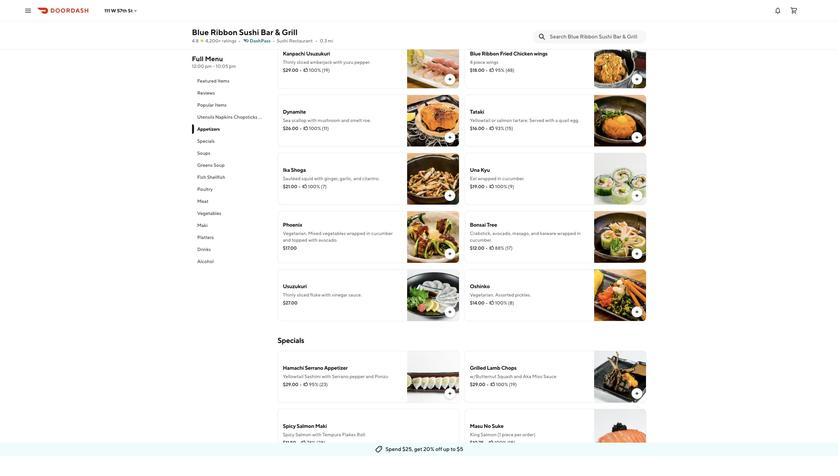 Task type: locate. For each thing, give the bounding box(es) containing it.
mushroom
[[318, 118, 340, 123]]

utensils napkins chopsticks soy sauce
[[197, 114, 280, 120]]

1 horizontal spatial ribbon
[[482, 51, 499, 57]]

items inside 'button'
[[215, 102, 227, 108]]

1 vertical spatial serrano
[[332, 374, 349, 380]]

$29.00 down 'w/butternut' on the right bottom of page
[[470, 382, 485, 388]]

1 vertical spatial items
[[215, 102, 227, 108]]

$29.00 • for hamachi
[[283, 382, 302, 388]]

maki inside button
[[197, 223, 208, 228]]

pepper
[[350, 374, 365, 380]]

order)
[[523, 432, 536, 438]]

• left 95% (23)
[[300, 382, 302, 388]]

specials up hamachi
[[278, 336, 304, 345]]

and inside the grilled lamb chops w/butternut squash and aka miso sauce
[[514, 374, 522, 380]]

100% down amberjack
[[309, 68, 321, 73]]

1 horizontal spatial in
[[498, 176, 501, 181]]

w
[[111, 8, 116, 13]]

sauce inside button
[[267, 114, 280, 120]]

0 horizontal spatial serrano
[[305, 365, 323, 371]]

yellowtail inside tataki yellowtail or salmon tartare. served with a quail egg.
[[470, 118, 491, 123]]

and left kaiware
[[531, 231, 539, 236]]

0 vertical spatial maki
[[197, 223, 208, 228]]

100% (19) down amberjack
[[309, 68, 330, 73]]

1 vertical spatial cucumber.
[[470, 238, 492, 243]]

0 vertical spatial sauce
[[267, 114, 280, 120]]

with up 78% (28)
[[312, 432, 322, 438]]

blue up 4.8
[[192, 27, 209, 37]]

add item to cart image for blue ribbon fried chicken wings
[[634, 77, 640, 82]]

in left cucumber
[[367, 231, 370, 236]]

1 vertical spatial blue
[[470, 51, 481, 57]]

1 vertical spatial (19)
[[509, 382, 517, 388]]

and left aka
[[514, 374, 522, 380]]

1 horizontal spatial yellowtail
[[470, 118, 491, 123]]

1 vertical spatial wings
[[486, 60, 499, 65]]

with right fluke at the left bottom
[[322, 292, 331, 298]]

0 vertical spatial wings
[[534, 51, 548, 57]]

• right $21.00
[[299, 184, 301, 189]]

Item Search search field
[[550, 33, 641, 40]]

egg.
[[570, 118, 580, 123]]

0 vertical spatial thinly
[[283, 60, 296, 65]]

vegetarian. up $14.00 •
[[470, 292, 494, 298]]

100% left (7)
[[308, 184, 320, 189]]

88% (17)
[[495, 246, 513, 251]]

specials button
[[192, 135, 270, 147]]

• left 0.3
[[315, 38, 317, 44]]

with inside usuzukuri thinly sliced fluke with vinegar sauce. $27.00
[[322, 292, 331, 298]]

12:00
[[192, 64, 204, 69]]

1 vertical spatial (15)
[[507, 440, 515, 446]]

(17)
[[505, 246, 513, 251]]

add item to cart image
[[447, 18, 453, 24], [634, 18, 640, 24], [447, 77, 453, 82], [634, 77, 640, 82], [447, 135, 453, 140], [634, 135, 640, 140], [634, 193, 640, 198], [447, 391, 453, 397], [447, 449, 453, 455]]

0 horizontal spatial pm
[[205, 64, 212, 69]]

1 horizontal spatial 95%
[[495, 68, 505, 73]]

maki up platters
[[197, 223, 208, 228]]

hamachi serrano appetizer yellowtail sashimi with serrano pepper and ponzu
[[283, 365, 388, 380]]

0 horizontal spatial piece
[[474, 60, 485, 65]]

0 vertical spatial vegetarian.
[[283, 231, 307, 236]]

$29.00 •
[[283, 68, 302, 73], [283, 382, 302, 388], [470, 382, 489, 388]]

ribbon for sushi
[[210, 27, 238, 37]]

2 sliced from the top
[[297, 292, 309, 298]]

wrapped right kaiware
[[557, 231, 576, 236]]

fish shellfish button
[[192, 171, 270, 183]]

popcorn shrimp image
[[407, 0, 459, 30]]

sauce
[[267, 114, 280, 120], [544, 374, 557, 380]]

ribbon left fried
[[482, 51, 499, 57]]

• for hamachi serrano appetizer
[[300, 382, 302, 388]]

1 vertical spatial 95%
[[309, 382, 318, 388]]

1 horizontal spatial piece
[[502, 432, 514, 438]]

with up 100% (11)
[[308, 118, 317, 123]]

quail
[[559, 118, 569, 123]]

100% (19) down squash
[[496, 382, 517, 388]]

$29.00 down kanpachi
[[283, 68, 298, 73]]

1 vertical spatial sliced
[[297, 292, 309, 298]]

open menu image
[[24, 7, 32, 15]]

and up $17.00
[[283, 238, 291, 243]]

platters button
[[192, 232, 270, 244]]

100%
[[309, 68, 321, 73], [309, 126, 321, 131], [308, 184, 320, 189], [495, 184, 507, 189], [495, 301, 507, 306], [496, 382, 508, 388], [494, 440, 507, 446]]

items inside button
[[218, 78, 229, 84]]

• right $18.00 at right
[[486, 68, 488, 73]]

served
[[529, 118, 544, 123]]

usuzukuri up amberjack
[[306, 51, 330, 57]]

1 horizontal spatial (19)
[[509, 382, 517, 388]]

tataki yellowtail or salmon tartare. served with a quail egg.
[[470, 109, 580, 123]]

1 horizontal spatial 100% (19)
[[496, 382, 517, 388]]

sliced inside usuzukuri thinly sliced fluke with vinegar sauce. $27.00
[[297, 292, 309, 298]]

shellfish
[[207, 175, 225, 180]]

sliced
[[297, 60, 309, 65], [297, 292, 309, 298]]

• right $16.00
[[486, 126, 488, 131]]

• down 'w/butternut' on the right bottom of page
[[487, 382, 489, 388]]

0 horizontal spatial vegetarian.
[[283, 231, 307, 236]]

• right the $11.50
[[297, 440, 299, 446]]

sauce inside the grilled lamb chops w/butternut squash and aka miso sauce
[[544, 374, 557, 380]]

sliced left fluke at the left bottom
[[297, 292, 309, 298]]

100% down (1
[[494, 440, 507, 446]]

add item to cart image
[[447, 193, 453, 198], [447, 251, 453, 257], [634, 251, 640, 257], [447, 310, 453, 315], [634, 310, 640, 315], [634, 391, 640, 397]]

cucumber. inside una kyu eel wrapped in cucumber.
[[502, 176, 525, 181]]

platters
[[197, 235, 214, 240]]

kanpachi
[[283, 51, 305, 57]]

1 horizontal spatial wings
[[534, 51, 548, 57]]

usuzukuri inside kanpachi usuzukuri thinly sliced amberjack with yuzu pepper.
[[306, 51, 330, 57]]

serrano up sashimi
[[305, 365, 323, 371]]

0 vertical spatial items
[[218, 78, 229, 84]]

utensils napkins chopsticks soy sauce button
[[192, 111, 280, 123]]

una kyu eel wrapped in cucumber.
[[470, 167, 525, 181]]

1 horizontal spatial pm
[[229, 64, 236, 69]]

cucumber. down crabstick,
[[470, 238, 492, 243]]

items for featured items
[[218, 78, 229, 84]]

1 vertical spatial sauce
[[544, 374, 557, 380]]

cucumber
[[371, 231, 393, 236]]

100% for assorted
[[495, 301, 507, 306]]

vegetarian. inside phoenix vegetarian. mixed vegetables wrapped in cucumber and topped with avocado. $17.00
[[283, 231, 307, 236]]

piece for blue ribbon fried chicken wings
[[474, 60, 485, 65]]

0 horizontal spatial specials
[[197, 139, 215, 144]]

ribbon inside the blue ribbon fried chicken wings 4 piece wings
[[482, 51, 499, 57]]

specials up soups
[[197, 139, 215, 144]]

piece inside the blue ribbon fried chicken wings 4 piece wings
[[474, 60, 485, 65]]

sautéed
[[283, 176, 301, 181]]

2 horizontal spatial in
[[577, 231, 581, 236]]

1 vertical spatial 100% (19)
[[496, 382, 517, 388]]

0 horizontal spatial yellowtail
[[283, 374, 304, 380]]

• right '$10.75'
[[485, 440, 487, 446]]

95% down sashimi
[[309, 382, 318, 388]]

• down kanpachi
[[300, 68, 302, 73]]

per
[[515, 432, 522, 438]]

1 vertical spatial piece
[[502, 432, 514, 438]]

•
[[239, 38, 241, 44], [273, 38, 275, 44], [315, 38, 317, 44], [300, 68, 302, 73], [486, 68, 488, 73], [300, 126, 302, 131], [486, 126, 488, 131], [299, 184, 301, 189], [486, 184, 488, 189], [486, 246, 488, 251], [486, 301, 488, 306], [300, 382, 302, 388], [487, 382, 489, 388], [297, 440, 299, 446], [485, 440, 487, 446]]

4
[[470, 60, 473, 65]]

blue ribbon fried chicken wings image
[[594, 36, 646, 89]]

0 vertical spatial 95%
[[495, 68, 505, 73]]

ribbon up 4,200+ ratings •
[[210, 27, 238, 37]]

$29.00 down hamachi
[[283, 382, 298, 388]]

0 horizontal spatial blue
[[192, 27, 209, 37]]

oshinko image
[[594, 269, 646, 322]]

piece right (1
[[502, 432, 514, 438]]

0 horizontal spatial wings
[[486, 60, 499, 65]]

tree
[[487, 222, 497, 228]]

items
[[218, 78, 229, 84], [215, 102, 227, 108]]

100% down squash
[[496, 382, 508, 388]]

$19.00
[[470, 184, 485, 189]]

with down mixed
[[308, 238, 318, 243]]

1 vertical spatial yellowtail
[[283, 374, 304, 380]]

0 vertical spatial specials
[[197, 139, 215, 144]]

with inside dynamite sea scallop with mushroom and smelt roe.
[[308, 118, 317, 123]]

(11)
[[322, 126, 329, 131]]

100% left (9)
[[495, 184, 507, 189]]

$18.00 •
[[470, 68, 488, 73]]

and left smelt
[[341, 118, 349, 123]]

• for spicy salmon maki
[[297, 440, 299, 446]]

(19) down amberjack
[[322, 68, 330, 73]]

pm right "10:05"
[[229, 64, 236, 69]]

add item to cart image for crabstick,
[[634, 251, 640, 257]]

$26.00 •
[[283, 126, 302, 131]]

$10.75 •
[[470, 440, 487, 446]]

1 vertical spatial vegetarian.
[[470, 292, 494, 298]]

(15) down per on the bottom right
[[507, 440, 515, 446]]

0 horizontal spatial cucumber.
[[470, 238, 492, 243]]

add item to cart image for kanpachi usuzukuri
[[447, 77, 453, 82]]

(19) for grilled lamb chops
[[509, 382, 517, 388]]

wrapped inside bonsai tree crabstick, avocado, masago, and kaiware wrapped in cucumber.
[[557, 231, 576, 236]]

(8)
[[508, 301, 514, 306]]

and inside ika shoga sautéed squid with ginger, garlic, and cilantro.
[[353, 176, 362, 181]]

and inside hamachi serrano appetizer yellowtail sashimi with serrano pepper and ponzu
[[366, 374, 374, 380]]

vegetarian. inside oshinko vegetarian. assorted pickles.
[[470, 292, 494, 298]]

1 horizontal spatial sushi
[[277, 38, 288, 44]]

blue
[[192, 27, 209, 37], [470, 51, 481, 57]]

phoenix image
[[407, 211, 459, 263]]

piece for masu no suke
[[502, 432, 514, 438]]

ratings
[[222, 38, 237, 44]]

1 vertical spatial maki
[[315, 423, 327, 430]]

0 vertical spatial sliced
[[297, 60, 309, 65]]

thinly
[[283, 60, 296, 65], [283, 292, 296, 298]]

blue up 4
[[470, 51, 481, 57]]

scallop
[[292, 118, 307, 123]]

• right $14.00
[[486, 301, 488, 306]]

ika shoga image
[[407, 153, 459, 205]]

1 vertical spatial spicy
[[283, 432, 295, 438]]

with left yuzu
[[333, 60, 342, 65]]

0 horizontal spatial in
[[367, 231, 370, 236]]

yellowtail down hamachi
[[283, 374, 304, 380]]

thinly down kanpachi
[[283, 60, 296, 65]]

meat
[[197, 199, 209, 204]]

• down scallop
[[300, 126, 302, 131]]

soups button
[[192, 147, 270, 159]]

dynamite image
[[407, 95, 459, 147]]

(28)
[[317, 440, 325, 446]]

with
[[333, 60, 342, 65], [308, 118, 317, 123], [545, 118, 555, 123], [314, 176, 323, 181], [308, 238, 318, 243], [322, 292, 331, 298], [322, 374, 331, 380], [312, 432, 322, 438]]

thinly up $27.00
[[283, 292, 296, 298]]

blue ribbon sushi bar & grill
[[192, 27, 298, 37]]

lamb
[[487, 365, 500, 371]]

$29.00 • down 'w/butternut' on the right bottom of page
[[470, 382, 489, 388]]

with inside hamachi serrano appetizer yellowtail sashimi with serrano pepper and ponzu
[[322, 374, 331, 380]]

sushi down &
[[277, 38, 288, 44]]

1 vertical spatial specials
[[278, 336, 304, 345]]

wings right chicken
[[534, 51, 548, 57]]

-
[[213, 64, 215, 69]]

1 horizontal spatial blue
[[470, 51, 481, 57]]

1 sliced from the top
[[297, 60, 309, 65]]

ribbon
[[210, 27, 238, 37], [482, 51, 499, 57]]

alcohol button
[[192, 256, 270, 268]]

sliced down kanpachi
[[297, 60, 309, 65]]

add item to cart image for tataki
[[634, 135, 640, 140]]

0 horizontal spatial (19)
[[322, 68, 330, 73]]

1 horizontal spatial wrapped
[[478, 176, 497, 181]]

100% down 'assorted' at the right bottom
[[495, 301, 507, 306]]

maki inside 'spicy salmon maki spicy salmon with tempura flakes roll'
[[315, 423, 327, 430]]

with up 100% (7)
[[314, 176, 323, 181]]

yellowtail up $16.00 •
[[470, 118, 491, 123]]

1 spicy from the top
[[283, 423, 296, 430]]

100% left (11)
[[309, 126, 321, 131]]

specials
[[197, 139, 215, 144], [278, 336, 304, 345]]

sauce right miso
[[544, 374, 557, 380]]

0 horizontal spatial wrapped
[[347, 231, 366, 236]]

0 vertical spatial spicy
[[283, 423, 296, 430]]

1 vertical spatial usuzukuri
[[283, 283, 307, 290]]

0 vertical spatial (15)
[[505, 126, 513, 131]]

1 horizontal spatial vegetarian.
[[470, 292, 494, 298]]

items up reviews button
[[218, 78, 229, 84]]

wings up 95% (48)
[[486, 60, 499, 65]]

(19) down squash
[[509, 382, 517, 388]]

restaurant
[[289, 38, 313, 44]]

0 horizontal spatial 100% (19)
[[309, 68, 330, 73]]

$16.00
[[470, 126, 485, 131]]

tempura
[[323, 432, 341, 438]]

blue inside the blue ribbon fried chicken wings 4 piece wings
[[470, 51, 481, 57]]

1 horizontal spatial sauce
[[544, 374, 557, 380]]

0 horizontal spatial sauce
[[267, 114, 280, 120]]

1 vertical spatial thinly
[[283, 292, 296, 298]]

reviews
[[197, 90, 215, 96]]

no
[[484, 423, 491, 430]]

1 horizontal spatial maki
[[315, 423, 327, 430]]

with up the '(23)'
[[322, 374, 331, 380]]

$29.00 • down kanpachi
[[283, 68, 302, 73]]

1 thinly from the top
[[283, 60, 296, 65]]

piece inside masu no suke king salmon (1 piece per order)
[[502, 432, 514, 438]]

ribbon for fried
[[482, 51, 499, 57]]

drinks button
[[192, 244, 270, 256]]

0 vertical spatial usuzukuri
[[306, 51, 330, 57]]

maki up tempura
[[315, 423, 327, 430]]

0 vertical spatial cucumber.
[[502, 176, 525, 181]]

2 pm from the left
[[229, 64, 236, 69]]

111
[[104, 8, 110, 13]]

0 horizontal spatial maki
[[197, 223, 208, 228]]

add item to cart image for hamachi serrano appetizer
[[447, 391, 453, 397]]

vegetarian. for phoenix
[[283, 231, 307, 236]]

tataki image
[[594, 95, 646, 147]]

0 vertical spatial serrano
[[305, 365, 323, 371]]

• down bar
[[273, 38, 275, 44]]

• for bonsai tree
[[486, 246, 488, 251]]

cucumber. up (9)
[[502, 176, 525, 181]]

cucumber.
[[502, 176, 525, 181], [470, 238, 492, 243]]

pm left '-'
[[205, 64, 212, 69]]

0 horizontal spatial ribbon
[[210, 27, 238, 37]]

100% (19) for usuzukuri
[[309, 68, 330, 73]]

sushi up dashpass
[[239, 27, 259, 37]]

0 vertical spatial ribbon
[[210, 27, 238, 37]]

2 horizontal spatial wrapped
[[557, 231, 576, 236]]

with left a
[[545, 118, 555, 123]]

0 vertical spatial (19)
[[322, 68, 330, 73]]

yellowtail inside hamachi serrano appetizer yellowtail sashimi with serrano pepper and ponzu
[[283, 374, 304, 380]]

• right $12.00
[[486, 246, 488, 251]]

vinegar
[[332, 292, 348, 298]]

soups
[[197, 151, 210, 156]]

1 horizontal spatial cucumber.
[[502, 176, 525, 181]]

salmon inside masu no suke king salmon (1 piece per order)
[[481, 432, 497, 438]]

• for grilled lamb chops
[[487, 382, 489, 388]]

0 vertical spatial sushi
[[239, 27, 259, 37]]

(15) down 'salmon'
[[505, 126, 513, 131]]

0 vertical spatial blue
[[192, 27, 209, 37]]

up
[[443, 446, 450, 453]]

sauce right soy
[[267, 114, 280, 120]]

0 vertical spatial yellowtail
[[470, 118, 491, 123]]

sashimi
[[305, 374, 321, 380]]

vegetarian. up topped
[[283, 231, 307, 236]]

(19)
[[322, 68, 330, 73], [509, 382, 517, 388]]

0.3
[[320, 38, 327, 44]]

$26.00
[[283, 126, 298, 131]]

$29.00 • down hamachi
[[283, 382, 302, 388]]

kyu
[[481, 167, 490, 173]]

• for una kyu
[[486, 184, 488, 189]]

serrano down appetizer
[[332, 374, 349, 380]]

1 pm from the left
[[205, 64, 212, 69]]

$12.00 •
[[470, 246, 488, 251]]

2 thinly from the top
[[283, 292, 296, 298]]

wrapped down the kyu
[[478, 176, 497, 181]]

wrapped right vegetables
[[347, 231, 366, 236]]

0 vertical spatial piece
[[474, 60, 485, 65]]

0 vertical spatial 100% (19)
[[309, 68, 330, 73]]

100% (15)
[[494, 440, 515, 446]]

hamachi serrano appetizer image
[[407, 351, 459, 403]]

0 horizontal spatial 95%
[[309, 382, 318, 388]]

items up the "napkins"
[[215, 102, 227, 108]]

with inside 'spicy salmon maki spicy salmon with tempura flakes roll'
[[312, 432, 322, 438]]

in up the 100% (9)
[[498, 176, 501, 181]]

95% left (48)
[[495, 68, 505, 73]]

masu no suke king salmon (1 piece per order)
[[470, 423, 536, 438]]

1 vertical spatial ribbon
[[482, 51, 499, 57]]

and right garlic, at top left
[[353, 176, 362, 181]]

appetizers
[[197, 127, 220, 132]]

wrapped inside phoenix vegetarian. mixed vegetables wrapped in cucumber and topped with avocado. $17.00
[[347, 231, 366, 236]]

in inside bonsai tree crabstick, avocado, masago, and kaiware wrapped in cucumber.
[[577, 231, 581, 236]]

cilantro.
[[362, 176, 380, 181]]

0 horizontal spatial sushi
[[239, 27, 259, 37]]

usuzukuri up $27.00
[[283, 283, 307, 290]]

• right "$19.00"
[[486, 184, 488, 189]]

soup
[[214, 163, 225, 168]]

111 w 57th st
[[104, 8, 133, 13]]

(7)
[[321, 184, 327, 189]]

greens soup
[[197, 163, 225, 168]]

in right kaiware
[[577, 231, 581, 236]]

piece up $18.00 •
[[474, 60, 485, 65]]

and left ponzu
[[366, 374, 374, 380]]

100% (9)
[[495, 184, 514, 189]]

add item to cart image for una kyu
[[634, 193, 640, 198]]



Task type: describe. For each thing, give the bounding box(es) containing it.
and inside bonsai tree crabstick, avocado, masago, and kaiware wrapped in cucumber.
[[531, 231, 539, 236]]

and inside phoenix vegetarian. mixed vegetables wrapped in cucumber and topped with avocado. $17.00
[[283, 238, 291, 243]]

• down blue ribbon sushi bar & grill
[[239, 38, 241, 44]]

grilled lamb chops w/butternut squash and aka miso sauce
[[470, 365, 557, 380]]

assorted
[[495, 292, 514, 298]]

78%
[[307, 440, 316, 446]]

menu
[[205, 55, 223, 63]]

avocado,
[[493, 231, 512, 236]]

sauce.
[[349, 292, 362, 298]]

fish
[[197, 175, 206, 180]]

get
[[414, 446, 422, 453]]

cucumber. inside bonsai tree crabstick, avocado, masago, and kaiware wrapped in cucumber.
[[470, 238, 492, 243]]

93%
[[495, 126, 504, 131]]

$14.00 •
[[470, 301, 488, 306]]

$19.00 •
[[470, 184, 488, 189]]

57th
[[117, 8, 127, 13]]

in inside una kyu eel wrapped in cucumber.
[[498, 176, 501, 181]]

featured
[[197, 78, 217, 84]]

w/butternut
[[470, 374, 497, 380]]

add item to cart image for mixed
[[447, 251, 453, 257]]

in inside phoenix vegetarian. mixed vegetables wrapped in cucumber and topped with avocado. $17.00
[[367, 231, 370, 236]]

$11.50 •
[[283, 440, 299, 446]]

masu no suke image
[[594, 409, 646, 456]]

95% for serrano
[[309, 382, 318, 388]]

yuzu
[[343, 60, 354, 65]]

• for masu no suke
[[485, 440, 487, 446]]

dynamite sea scallop with mushroom and smelt roe.
[[283, 109, 371, 123]]

grilled
[[470, 365, 486, 371]]

phoenix vegetarian. mixed vegetables wrapped in cucumber and topped with avocado. $17.00
[[283, 222, 393, 251]]

chicken
[[513, 51, 533, 57]]

topped
[[292, 238, 307, 243]]

4,200+ ratings •
[[205, 38, 241, 44]]

thinly inside kanpachi usuzukuri thinly sliced amberjack with yuzu pepper.
[[283, 60, 296, 65]]

95% (48)
[[495, 68, 515, 73]]

fish shellfish
[[197, 175, 225, 180]]

with inside ika shoga sautéed squid with ginger, garlic, and cilantro.
[[314, 176, 323, 181]]

10:05
[[216, 64, 228, 69]]

(15) for suke
[[507, 440, 515, 446]]

100% (19) for lamb
[[496, 382, 517, 388]]

maki button
[[192, 220, 270, 232]]

drinks
[[197, 247, 211, 252]]

aka
[[523, 374, 531, 380]]

• for oshinko
[[486, 301, 488, 306]]

95% for ribbon
[[495, 68, 505, 73]]

100% for eel
[[495, 184, 507, 189]]

utensils
[[197, 114, 214, 120]]

full menu 12:00 pm - 10:05 pm
[[192, 55, 236, 69]]

• for ika shoga
[[299, 184, 301, 189]]

(19) for kanpachi usuzukuri
[[322, 68, 330, 73]]

notification bell image
[[774, 7, 782, 15]]

100% (8)
[[495, 301, 514, 306]]

• for dynamite
[[300, 126, 302, 131]]

usuzukuri image
[[407, 269, 459, 322]]

pickles.
[[515, 292, 531, 298]]

popular
[[197, 102, 214, 108]]

grill
[[282, 27, 298, 37]]

$12.00
[[470, 246, 484, 251]]

salmon for masu
[[481, 432, 497, 438]]

meat button
[[192, 195, 270, 207]]

garlic,
[[340, 176, 353, 181]]

(15) for or
[[505, 126, 513, 131]]

st
[[128, 8, 133, 13]]

vegetables
[[323, 231, 346, 236]]

• for kanpachi usuzukuri
[[300, 68, 302, 73]]

2 spicy from the top
[[283, 432, 295, 438]]

sushi restaurant • 0.3 mi
[[277, 38, 333, 44]]

popular items
[[197, 102, 227, 108]]

$29.00 for hamachi
[[283, 382, 298, 388]]

$16.00 •
[[470, 126, 488, 131]]

a
[[556, 118, 558, 123]]

chopsticks
[[234, 114, 257, 120]]

add item to cart image for assorted
[[634, 310, 640, 315]]

(48)
[[506, 68, 515, 73]]

flakes
[[342, 432, 356, 438]]

1 horizontal spatial serrano
[[332, 374, 349, 380]]

and inside dynamite sea scallop with mushroom and smelt roe.
[[341, 118, 349, 123]]

with inside phoenix vegetarian. mixed vegetables wrapped in cucumber and topped with avocado. $17.00
[[308, 238, 318, 243]]

specials inside button
[[197, 139, 215, 144]]

$29.00 • for kanpachi
[[283, 68, 302, 73]]

100% (7)
[[308, 184, 327, 189]]

vegetables button
[[192, 207, 270, 220]]

items for popular items
[[215, 102, 227, 108]]

with inside kanpachi usuzukuri thinly sliced amberjack with yuzu pepper.
[[333, 60, 342, 65]]

100% (11)
[[309, 126, 329, 131]]

1 vertical spatial sushi
[[277, 38, 288, 44]]

shoga
[[291, 167, 306, 173]]

usuzukuri inside usuzukuri thinly sliced fluke with vinegar sauce. $27.00
[[283, 283, 307, 290]]

bonsai tree image
[[594, 211, 646, 263]]

blue ribbon fried chicken wings 4 piece wings
[[470, 51, 548, 65]]

• for tataki
[[486, 126, 488, 131]]

salmon for spicy
[[295, 432, 311, 438]]

miso
[[532, 374, 543, 380]]

add item to cart image for dynamite
[[447, 135, 453, 140]]

dynamite
[[283, 109, 306, 115]]

avocado.
[[319, 238, 338, 243]]

111 w 57th st button
[[104, 8, 138, 13]]

4.8
[[192, 38, 199, 44]]

or
[[492, 118, 496, 123]]

$29.00 for grilled
[[470, 382, 485, 388]]

100% for thinly
[[309, 68, 321, 73]]

wrapped inside una kyu eel wrapped in cucumber.
[[478, 176, 497, 181]]

100% for sautéed
[[308, 184, 320, 189]]

amberjack
[[310, 60, 332, 65]]

100% for suke
[[494, 440, 507, 446]]

sliced inside kanpachi usuzukuri thinly sliced amberjack with yuzu pepper.
[[297, 60, 309, 65]]

add item to cart image for sautéed
[[447, 193, 453, 198]]

$29.00 • for grilled
[[470, 382, 489, 388]]

with inside tataki yellowtail or salmon tartare. served with a quail egg.
[[545, 118, 555, 123]]

oshinko
[[470, 283, 490, 290]]

ginger,
[[324, 176, 339, 181]]

thinly inside usuzukuri thinly sliced fluke with vinegar sauce. $27.00
[[283, 292, 296, 298]]

masu
[[470, 423, 483, 430]]

blue for blue ribbon fried chicken wings 4 piece wings
[[470, 51, 481, 57]]

1 horizontal spatial specials
[[278, 336, 304, 345]]

$11.50
[[283, 440, 296, 446]]

appetizer
[[324, 365, 348, 371]]

greens
[[197, 163, 213, 168]]

eel
[[470, 176, 477, 181]]

full
[[192, 55, 204, 63]]

vegetables
[[197, 211, 221, 216]]

add item to cart image for chops
[[634, 391, 640, 397]]

$10.75
[[470, 440, 484, 446]]

blue for blue ribbon sushi bar & grill
[[192, 27, 209, 37]]

alcohol
[[197, 259, 214, 264]]

edamame image
[[594, 0, 646, 30]]

dashpass
[[250, 38, 271, 44]]

una kyu image
[[594, 153, 646, 205]]

20%
[[424, 446, 434, 453]]

100% for scallop
[[309, 126, 321, 131]]

bonsai tree crabstick, avocado, masago, and kaiware wrapped in cucumber.
[[470, 222, 581, 243]]

• for blue ribbon fried chicken wings
[[486, 68, 488, 73]]

kanpachi usuzukuri image
[[407, 36, 459, 89]]

vegetarian. for oshinko
[[470, 292, 494, 298]]

hamachi
[[283, 365, 304, 371]]

add item to cart image for sliced
[[447, 310, 453, 315]]

100% for chops
[[496, 382, 508, 388]]

$29.00 for kanpachi
[[283, 68, 298, 73]]

spicy salmon maki spicy salmon with tempura flakes roll
[[283, 423, 365, 438]]

grilled lamb chops image
[[594, 351, 646, 403]]

0 items, open order cart image
[[790, 7, 798, 15]]

squid
[[302, 176, 313, 181]]



Task type: vqa. For each thing, say whether or not it's contained in the screenshot.


